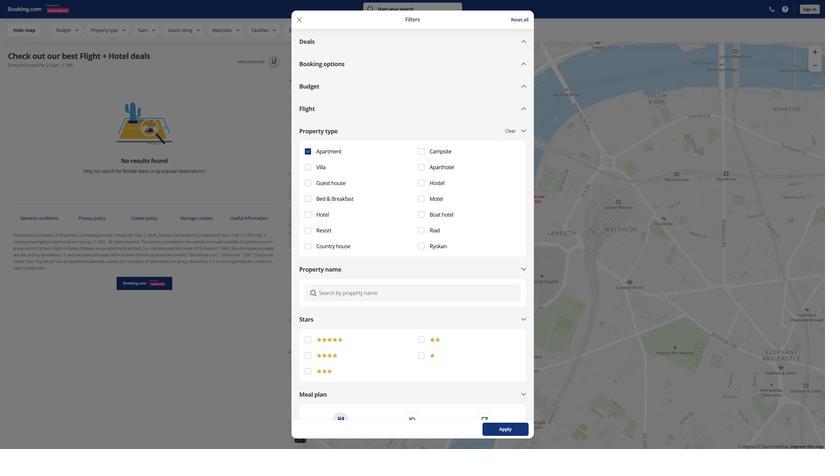 Task type: locate. For each thing, give the bounding box(es) containing it.
provided up abta
[[102, 246, 117, 252]]

1 vertical spatial list box
[[305, 332, 521, 380]]

property
[[39, 233, 54, 238], [343, 290, 363, 297]]

bravonext, down the reserved.
[[123, 246, 142, 252]]

115.704.228),
[[240, 233, 263, 238]]

2 horizontal spatial of
[[145, 259, 149, 265]]

"top up content
[[254, 253, 262, 258]]

for down "lm",
[[248, 259, 253, 265]]

or
[[150, 168, 155, 174]]

all left registered
[[63, 259, 67, 265]]

search
[[400, 6, 414, 12], [101, 168, 115, 174]]

property type up apartment
[[300, 127, 338, 135]]

breakfast right &
[[332, 196, 354, 203]]

list box
[[305, 144, 521, 255], [305, 332, 521, 380]]

property up 'to' at the left of page
[[39, 233, 54, 238]]

1 horizontal spatial meal plan
[[300, 391, 327, 399]]

1 vertical spatial s.a.
[[60, 253, 66, 258]]

guest rating
[[168, 27, 193, 33]]

1 policy from the left
[[94, 215, 105, 221]]

to
[[48, 239, 52, 245]]

0 horizontal spatial in
[[113, 233, 116, 238]]

sites.
[[37, 266, 46, 271]]

under
[[182, 246, 193, 252], [99, 253, 110, 258]]

policy
[[94, 215, 105, 221], [146, 215, 158, 221]]

1 horizontal spatial all
[[298, 27, 303, 33]]

guest left rating
[[168, 27, 180, 33]]

0 vertical spatial for
[[39, 62, 45, 68]]

company down 'scheme'
[[128, 259, 144, 265]]

- right 2023
[[106, 239, 108, 245]]

hotel up resort at the bottom of page
[[317, 211, 329, 219]]

a down 'scheme'
[[125, 259, 127, 265]]

23
[[46, 62, 51, 68]]

not right why
[[94, 168, 100, 174]]

0 vertical spatial is
[[35, 233, 38, 238]]

boat
[[430, 211, 441, 219]]

0 horizontal spatial property type
[[91, 27, 118, 33]]

packages
[[258, 246, 274, 252]]

search up filters
[[400, 6, 414, 12]]

0 vertical spatial protected
[[247, 60, 265, 64]]

found down out
[[26, 62, 38, 68]]

"top up sites.
[[34, 259, 42, 265]]

the
[[141, 239, 148, 245]]

0 vertical spatial meal plan
[[212, 27, 232, 33]]

general conditions link
[[20, 215, 58, 221]]

1 vertical spatial type
[[326, 127, 338, 135]]

"lastminute",
[[220, 253, 243, 258]]

1 vertical spatial property
[[343, 290, 363, 297]]

map
[[25, 27, 35, 33]]

all left the 'rights'
[[108, 239, 113, 245]]

search right why
[[101, 168, 115, 174]]

s.a. down "lastminute.com",
[[209, 259, 216, 265]]

of down financial in the bottom of the page
[[145, 259, 149, 265]]

0 vertical spatial under
[[182, 246, 193, 252]]

0 horizontal spatial provided
[[102, 246, 117, 252]]

0 vertical spatial of
[[55, 233, 58, 238]]

zoom out image
[[810, 59, 823, 72]]

by right sold
[[36, 253, 40, 258]]

1 horizontal spatial under
[[182, 246, 193, 252]]

0 horizontal spatial flight
[[80, 50, 101, 61]]

provided down chiasso,
[[163, 239, 179, 245]]

0 vertical spatial website
[[21, 233, 35, 238]]

vicolo
[[117, 233, 127, 238]]

company up group
[[13, 239, 29, 245]]

0 horizontal spatial group.
[[81, 239, 92, 245]]

name
[[326, 266, 342, 274], [364, 290, 378, 297]]

hotel right +
[[109, 50, 129, 61]]

list
[[739, 445, 824, 450]]

and down services
[[150, 246, 157, 252]]

reset all
[[512, 16, 529, 23]]

on down "secret"
[[268, 259, 273, 265]]

1 vertical spatial -
[[106, 239, 108, 245]]

2 horizontal spatial for
[[248, 259, 253, 265]]

1 vertical spatial budget
[[300, 82, 320, 90]]

privacy policy link
[[78, 215, 105, 221]]

are right 'secret"'
[[56, 259, 62, 265]]

0 horizontal spatial bravonext,
[[59, 233, 79, 238]]

check out our best flight + hotel deals
[[8, 50, 150, 61]]

this
[[13, 233, 20, 238]]

useful information
[[230, 215, 268, 221]]

sign in button
[[801, 5, 821, 14]]

campsite option
[[418, 144, 521, 160]]

protected down holidays
[[81, 253, 98, 258]]

0 vertical spatial breakfast
[[332, 196, 354, 203]]

1 horizontal spatial a
[[264, 233, 266, 238]]

0 vertical spatial results
[[11, 62, 25, 68]]

lastminute.com down protection
[[150, 259, 177, 265]]

property inside this website is property of bravonext, s.a headquartered in vicolo de' calvi, 2, 6830, chiasso, switzerland (company/vat num. che-115.704.228), a company belonging to lastminute.com group. © 2023 - all rights reserved. the services provided on this website are made available by lastminute.com group and its partners. flight-inclusive holidays are provided by bravonext, s.a. and are protected under atol licence (11082). non-licensable packages are also sold by bravonext s.a. and are protected under abta scheme of financial protection (y6407). "lastminute.com", "lastminute", "lm", "top secret hotels" and "top secret" are all registered trademarks owned by a company of lastminute.com group. bravonext, s.a. is not responsible for content on external web sites.
[[39, 233, 54, 238]]

partners.
[[37, 246, 53, 252]]

1 horizontal spatial -
[[106, 239, 108, 245]]

1 horizontal spatial policy
[[146, 215, 158, 221]]

1 vertical spatial website
[[192, 239, 206, 245]]

house right country
[[336, 243, 351, 250]]

0 vertical spatial property
[[91, 27, 108, 33]]

1 vertical spatial a
[[125, 259, 127, 265]]

all right reset
[[524, 16, 529, 23]]

1 horizontal spatial meal
[[300, 391, 313, 399]]

s.a.
[[143, 246, 149, 252], [60, 253, 66, 258], [209, 259, 216, 265]]

hotel
[[109, 50, 129, 61], [317, 211, 329, 219]]

de'
[[128, 233, 133, 238]]

1 horizontal spatial provided
[[163, 239, 179, 245]]

clear
[[506, 128, 516, 134]]

0 horizontal spatial meal
[[212, 27, 222, 33]]

0 horizontal spatial name
[[326, 266, 342, 274]]

(11082).
[[217, 246, 231, 252]]

breakfast
[[332, 196, 354, 203], [477, 431, 493, 437]]

0 vertical spatial s.a.
[[143, 246, 149, 252]]

a up packages
[[264, 233, 266, 238]]

1 vertical spatial not
[[220, 259, 226, 265]]

results right 0
[[11, 62, 25, 68]]

results for no
[[131, 157, 150, 165]]

and down sold
[[27, 259, 33, 265]]

1 vertical spatial plan
[[315, 391, 327, 399]]

0 vertical spatial flight
[[80, 50, 101, 61]]

responsible
[[227, 259, 247, 265]]

bravonext, left s.a on the bottom
[[59, 233, 79, 238]]

riad
[[430, 227, 440, 234]]

by right or
[[156, 168, 161, 174]]

all
[[524, 16, 529, 23], [63, 259, 67, 265]]

che-
[[232, 233, 240, 238]]

not down the "lastminute",
[[220, 259, 226, 265]]

meal plan
[[212, 27, 232, 33], [300, 391, 327, 399]]

switzerland
[[174, 233, 194, 238]]

budget
[[56, 27, 71, 33], [300, 82, 320, 90]]

website up atol
[[192, 239, 206, 245]]

1 horizontal spatial guest
[[317, 180, 330, 187]]

0 horizontal spatial all
[[63, 259, 67, 265]]

1 horizontal spatial group.
[[177, 259, 189, 265]]

policy right cookie
[[146, 215, 158, 221]]

protection
[[155, 253, 173, 258]]

1 vertical spatial company
[[128, 259, 144, 265]]

is down (11082).
[[217, 259, 219, 265]]

start
[[378, 6, 388, 12]]

of up flight-
[[55, 233, 58, 238]]

2 list box from the top
[[305, 332, 521, 380]]

found up or
[[151, 157, 168, 165]]

under up "trademarks" at bottom
[[99, 253, 110, 258]]

guest house option
[[305, 175, 408, 191]]

"lastminute.com",
[[189, 253, 219, 258]]

results
[[11, 62, 25, 68], [131, 157, 150, 165]]

0 vertical spatial stars
[[138, 27, 148, 33]]

privacy policy
[[78, 215, 105, 221]]

is up belonging
[[35, 233, 38, 238]]

property type up +
[[91, 27, 118, 33]]

1 vertical spatial guest
[[317, 180, 330, 187]]

cookie policy link
[[131, 215, 158, 221]]

0
[[8, 62, 10, 68]]

None text field
[[305, 285, 521, 302]]

0 vertical spatial property type
[[91, 27, 118, 33]]

scheme
[[121, 253, 135, 258]]

1 vertical spatial search
[[101, 168, 115, 174]]

budget down booking
[[300, 82, 320, 90]]

are down 2023
[[95, 246, 101, 252]]

not inside no results found why not search for flexible dates or by popular destinations?
[[94, 168, 100, 174]]

house for guest house
[[332, 180, 346, 187]]

house for country house
[[336, 243, 351, 250]]

all left filters
[[298, 27, 303, 33]]

lastminute.com down 115.704.228),
[[245, 239, 272, 245]]

house up bed & breakfast
[[332, 180, 346, 187]]

guest for guest rating
[[168, 27, 180, 33]]

found for 0
[[26, 62, 38, 68]]

hide map
[[13, 27, 35, 33]]

0 vertical spatial guest
[[168, 27, 180, 33]]

owned
[[107, 259, 119, 265]]

1 horizontal spatial on
[[268, 259, 273, 265]]

1 horizontal spatial not
[[220, 259, 226, 265]]

1 horizontal spatial name
[[364, 290, 378, 297]]

0 vertical spatial list box
[[305, 144, 521, 255]]

lastminute.com up inclusive
[[53, 239, 80, 245]]

1 list box from the top
[[305, 144, 521, 255]]

group. up holidays
[[81, 239, 92, 245]]

in inside 'button'
[[814, 6, 817, 12]]

property down country
[[300, 266, 324, 274]]

1 horizontal spatial is
[[217, 259, 219, 265]]

1 vertical spatial stars
[[300, 316, 314, 324]]

property up apartment
[[300, 127, 324, 135]]

for left flexible
[[116, 168, 122, 174]]

plan
[[223, 27, 232, 33], [315, 391, 327, 399]]

lastminute.com
[[53, 239, 80, 245], [245, 239, 272, 245], [150, 259, 177, 265]]

s.a. up financial in the bottom of the page
[[143, 246, 149, 252]]

information
[[244, 215, 268, 221]]

list box containing apartment
[[305, 144, 521, 255]]

1 vertical spatial meal plan
[[300, 391, 327, 399]]

external
[[13, 266, 27, 271]]

by inside no results found why not search for flexible dates or by popular destinations?
[[156, 168, 161, 174]]

check
[[8, 50, 31, 61]]

- left 1
[[59, 62, 61, 68]]

star image
[[322, 338, 327, 343], [327, 338, 333, 343], [333, 338, 338, 343], [430, 338, 435, 343], [435, 338, 441, 343], [327, 353, 333, 359], [333, 353, 338, 359], [322, 369, 327, 375]]

0 horizontal spatial search
[[101, 168, 115, 174]]

guest down villa
[[317, 180, 330, 187]]

for left 23
[[39, 62, 45, 68]]

2 policy from the left
[[146, 215, 158, 221]]

0 horizontal spatial "top
[[34, 259, 42, 265]]

guest inside option
[[317, 180, 330, 187]]

destinations?
[[179, 168, 205, 174]]

1 vertical spatial flight
[[300, 105, 315, 113]]

meal
[[212, 27, 222, 33], [300, 391, 313, 399]]

0 horizontal spatial under
[[99, 253, 110, 258]]

type
[[109, 27, 118, 33], [326, 127, 338, 135]]

in right sign
[[814, 6, 817, 12]]

1 vertical spatial found
[[151, 157, 168, 165]]

0 vertical spatial search
[[400, 6, 414, 12]]

s.a. down flight-
[[60, 253, 66, 258]]

option
[[305, 332, 408, 348], [418, 332, 521, 348], [305, 348, 408, 364], [418, 348, 521, 364], [305, 364, 408, 380]]

group.
[[81, 239, 92, 245], [177, 259, 189, 265]]

group. down (y6407).
[[177, 259, 189, 265]]

bed
[[317, 196, 326, 203]]

list box for property type
[[305, 144, 521, 255]]

budget up the best
[[56, 27, 71, 33]]

all inside this website is property of bravonext, s.a headquartered in vicolo de' calvi, 2, 6830, chiasso, switzerland (company/vat num. che-115.704.228), a company belonging to lastminute.com group. © 2023 - all rights reserved. the services provided on this website are made available by lastminute.com group and its partners. flight-inclusive holidays are provided by bravonext, s.a. and are protected under atol licence (11082). non-licensable packages are also sold by bravonext s.a. and are protected under abta scheme of financial protection (y6407). "lastminute.com", "lastminute", "lm", "top secret hotels" and "top secret" are all registered trademarks owned by a company of lastminute.com group. bravonext, s.a. is not responsible for content on external web sites.
[[63, 259, 67, 265]]

are up registered
[[75, 253, 81, 258]]

and
[[24, 246, 31, 252], [150, 246, 157, 252], [67, 253, 74, 258], [27, 259, 33, 265]]

hotels"
[[13, 259, 26, 265]]

are down group
[[13, 253, 19, 258]]

guest
[[168, 27, 180, 33], [317, 180, 330, 187]]

0 horizontal spatial property
[[39, 233, 54, 238]]

property type
[[91, 27, 118, 33], [300, 127, 338, 135]]

hostel option
[[418, 175, 521, 191]]

property up +
[[91, 27, 108, 33]]

campsite
[[430, 148, 452, 155]]

services
[[149, 239, 162, 245]]

0 horizontal spatial all
[[108, 239, 113, 245]]

in up the 'rights'
[[113, 233, 116, 238]]

hide map button
[[8, 24, 41, 37]]

policy right "privacy"
[[94, 215, 105, 221]]

found inside no results found why not search for flexible dates or by popular destinations?
[[151, 157, 168, 165]]

0 vertical spatial all
[[524, 16, 529, 23]]

protected up (y6407).
[[165, 246, 182, 252]]

not
[[94, 168, 100, 174], [220, 259, 226, 265]]

results inside no results found why not search for flexible dates or by popular destinations?
[[131, 157, 150, 165]]

search inside no results found why not search for flexible dates or by popular destinations?
[[101, 168, 115, 174]]

0 vertical spatial meal
[[212, 27, 222, 33]]

under down this
[[182, 246, 193, 252]]

property right the search
[[343, 290, 363, 297]]

breakfast left apply
[[477, 431, 493, 437]]

0 horizontal spatial not
[[94, 168, 100, 174]]

0 horizontal spatial policy
[[94, 215, 105, 221]]

on left this
[[180, 239, 184, 245]]

1 vertical spatial property type
[[300, 127, 338, 135]]

cookie policy
[[131, 215, 158, 221]]

results up dates
[[131, 157, 150, 165]]

dates
[[138, 168, 149, 174]]

2 vertical spatial for
[[248, 259, 253, 265]]

guest house
[[317, 180, 346, 187]]

0 horizontal spatial s.a.
[[60, 253, 66, 258]]

1 vertical spatial provided
[[102, 246, 117, 252]]

and left its
[[24, 246, 31, 252]]

protected right the atol
[[247, 60, 265, 64]]

for
[[39, 62, 45, 68], [116, 168, 122, 174], [248, 259, 253, 265]]

resort option
[[305, 223, 408, 239]]

filters
[[304, 27, 315, 33]]

0 vertical spatial plan
[[223, 27, 232, 33]]

1 horizontal spatial property
[[343, 290, 363, 297]]

2 vertical spatial protected
[[81, 253, 98, 258]]

atol
[[238, 60, 246, 64]]

website right this
[[21, 233, 35, 238]]

inclusive
[[64, 246, 79, 252]]

0 horizontal spatial on
[[180, 239, 184, 245]]

group
[[13, 246, 24, 252]]

found for no
[[151, 157, 168, 165]]

of right 'scheme'
[[135, 253, 139, 258]]

flight
[[80, 50, 101, 61], [300, 105, 315, 113]]

2 horizontal spatial protected
[[247, 60, 265, 64]]

star image
[[317, 338, 322, 343], [338, 338, 343, 343], [317, 353, 322, 359], [322, 353, 327, 359], [430, 353, 435, 359], [317, 369, 322, 375], [327, 369, 333, 375]]

1 horizontal spatial bravonext,
[[123, 246, 142, 252]]



Task type: vqa. For each thing, say whether or not it's contained in the screenshot.
pp
no



Task type: describe. For each thing, give the bounding box(es) containing it.
0 horizontal spatial company
[[13, 239, 29, 245]]

boat hotel option
[[418, 207, 521, 223]]

0 vertical spatial bravonext,
[[59, 233, 79, 238]]

0 horizontal spatial is
[[35, 233, 38, 238]]

apply
[[500, 427, 512, 433]]

1 horizontal spatial type
[[326, 127, 338, 135]]

1 vertical spatial property
[[300, 127, 324, 135]]

its
[[32, 246, 36, 252]]

conditions
[[37, 215, 58, 221]]

1 vertical spatial name
[[364, 290, 378, 297]]

atol protected
[[238, 60, 265, 64]]

your
[[389, 6, 399, 12]]

0 vertical spatial a
[[264, 233, 266, 238]]

not inside this website is property of bravonext, s.a headquartered in vicolo de' calvi, 2, 6830, chiasso, switzerland (company/vat num. che-115.704.228), a company belonging to lastminute.com group. © 2023 - all rights reserved. the services provided on this website are made available by lastminute.com group and its partners. flight-inclusive holidays are provided by bravonext, s.a. and are protected under atol licence (11082). non-licensable packages are also sold by bravonext s.a. and are protected under abta scheme of financial protection (y6407). "lastminute.com", "lastminute", "lm", "top secret hotels" and "top secret" are all registered trademarks owned by a company of lastminute.com group. bravonext, s.a. is not responsible for content on external web sites.
[[220, 259, 226, 265]]

0 horizontal spatial meal plan
[[212, 27, 232, 33]]

non-
[[231, 246, 240, 252]]

all inside this website is property of bravonext, s.a headquartered in vicolo de' calvi, 2, 6830, chiasso, switzerland (company/vat num. che-115.704.228), a company belonging to lastminute.com group. © 2023 - all rights reserved. the services provided on this website are made available by lastminute.com group and its partners. flight-inclusive holidays are provided by bravonext, s.a. and are protected under atol licence (11082). non-licensable packages are also sold by bravonext s.a. and are protected under abta scheme of financial protection (y6407). "lastminute.com", "lastminute", "lm", "top secret hotels" and "top secret" are all registered trademarks owned by a company of lastminute.com group. bravonext, s.a. is not responsible for content on external web sites.
[[108, 239, 113, 245]]

num.
[[222, 233, 231, 238]]

0 results found for 23 jan - 1 feb
[[8, 62, 73, 68]]

country
[[317, 243, 335, 250]]

general
[[20, 215, 36, 221]]

web
[[28, 266, 36, 271]]

2 horizontal spatial s.a.
[[209, 259, 216, 265]]

ryokan option
[[418, 239, 521, 255]]

6830,
[[148, 233, 158, 238]]

aparthotel
[[430, 164, 455, 171]]

1 vertical spatial under
[[99, 253, 110, 258]]

map region
[[289, 42, 826, 450]]

search inside button
[[400, 6, 414, 12]]

1 horizontal spatial property type
[[300, 127, 338, 135]]

search by property name
[[319, 290, 378, 297]]

0 vertical spatial -
[[59, 62, 61, 68]]

are up licence
[[207, 239, 212, 245]]

1 vertical spatial meal
[[300, 391, 313, 399]]

sign in
[[804, 6, 817, 12]]

1 horizontal spatial s.a.
[[143, 246, 149, 252]]

(company/vat
[[195, 233, 221, 238]]

manage cookies
[[181, 215, 213, 221]]

1 vertical spatial breakfast
[[477, 431, 493, 437]]

sign
[[804, 6, 813, 12]]

atol
[[194, 246, 203, 252]]

guest for guest house
[[317, 180, 330, 187]]

0 vertical spatial all
[[298, 27, 303, 33]]

reset
[[512, 16, 523, 23]]

- inside this website is property of bravonext, s.a headquartered in vicolo de' calvi, 2, 6830, chiasso, switzerland (company/vat num. che-115.704.228), a company belonging to lastminute.com group. © 2023 - all rights reserved. the services provided on this website are made available by lastminute.com group and its partners. flight-inclusive holidays are provided by bravonext, s.a. and are protected under atol licence (11082). non-licensable packages are also sold by bravonext s.a. and are protected under abta scheme of financial protection (y6407). "lastminute.com", "lastminute", "lm", "top secret hotels" and "top secret" are all registered trademarks owned by a company of lastminute.com group. bravonext, s.a. is not responsible for content on external web sites.
[[106, 239, 108, 245]]

secret"
[[43, 259, 56, 265]]

manage cookies link
[[181, 215, 213, 221]]

0 vertical spatial budget
[[56, 27, 71, 33]]

reserved.
[[124, 239, 140, 245]]

by up licensable
[[240, 239, 244, 245]]

our
[[47, 50, 60, 61]]

1 horizontal spatial protected
[[165, 246, 182, 252]]

chiasso,
[[159, 233, 173, 238]]

by down 'scheme'
[[120, 259, 124, 265]]

ryokan
[[430, 243, 447, 250]]

2023
[[97, 239, 105, 245]]

out
[[32, 50, 45, 61]]

0 vertical spatial "top
[[254, 253, 262, 258]]

&
[[327, 196, 331, 203]]

2 vertical spatial property
[[300, 266, 324, 274]]

secret
[[263, 253, 273, 258]]

1 horizontal spatial all
[[524, 16, 529, 23]]

hotel inside option
[[317, 211, 329, 219]]

all filters
[[298, 27, 315, 33]]

facilities
[[252, 27, 269, 33]]

0 horizontal spatial stars
[[138, 27, 148, 33]]

rating
[[181, 27, 193, 33]]

available
[[224, 239, 239, 245]]

2,
[[144, 233, 147, 238]]

motel
[[430, 196, 443, 203]]

1 horizontal spatial website
[[192, 239, 206, 245]]

holidays
[[80, 246, 94, 252]]

1 horizontal spatial budget
[[300, 82, 320, 90]]

bed & breakfast
[[317, 196, 354, 203]]

and down inclusive
[[67, 253, 74, 258]]

1 horizontal spatial company
[[128, 259, 144, 265]]

flexible
[[123, 168, 137, 174]]

2 horizontal spatial lastminute.com
[[245, 239, 272, 245]]

0 vertical spatial provided
[[163, 239, 179, 245]]

in inside this website is property of bravonext, s.a headquartered in vicolo de' calvi, 2, 6830, chiasso, switzerland (company/vat num. che-115.704.228), a company belonging to lastminute.com group. © 2023 - all rights reserved. the services provided on this website are made available by lastminute.com group and its partners. flight-inclusive holidays are provided by bravonext, s.a. and are protected under atol licence (11082). non-licensable packages are also sold by bravonext s.a. and are protected under abta scheme of financial protection (y6407). "lastminute.com", "lastminute", "lm", "top secret hotels" and "top secret" are all registered trademarks owned by a company of lastminute.com group. bravonext, s.a. is not responsible for content on external web sites.
[[113, 233, 116, 238]]

options
[[324, 60, 345, 68]]

deals
[[131, 50, 150, 61]]

hide
[[13, 27, 24, 33]]

for inside no results found why not search for flexible dates or by popular destinations?
[[116, 168, 122, 174]]

belonging
[[30, 239, 47, 245]]

trademarks
[[86, 259, 106, 265]]

breakfast inside option
[[332, 196, 354, 203]]

for inside this website is property of bravonext, s.a headquartered in vicolo de' calvi, 2, 6830, chiasso, switzerland (company/vat num. che-115.704.228), a company belonging to lastminute.com group. © 2023 - all rights reserved. the services provided on this website are made available by lastminute.com group and its partners. flight-inclusive holidays are provided by bravonext, s.a. and are protected under atol licence (11082). non-licensable packages are also sold by bravonext s.a. and are protected under abta scheme of financial protection (y6407). "lastminute.com", "lastminute", "lm", "top secret hotels" and "top secret" are all registered trademarks owned by a company of lastminute.com group. bravonext, s.a. is not responsible for content on external web sites.
[[248, 259, 253, 265]]

aparthotel option
[[418, 160, 521, 175]]

list box for stars
[[305, 332, 521, 380]]

also
[[20, 253, 27, 258]]

registered
[[68, 259, 85, 265]]

licence
[[204, 246, 216, 252]]

motel option
[[418, 191, 521, 207]]

rights
[[113, 239, 123, 245]]

riad option
[[418, 223, 521, 239]]

general conditions
[[20, 215, 58, 221]]

popular
[[162, 168, 178, 174]]

1 horizontal spatial stars
[[300, 316, 314, 324]]

hotel option
[[305, 207, 408, 223]]

0 vertical spatial on
[[180, 239, 184, 245]]

0 horizontal spatial a
[[125, 259, 127, 265]]

1 vertical spatial on
[[268, 259, 273, 265]]

1 vertical spatial of
[[135, 253, 139, 258]]

no results found image
[[115, 99, 174, 148]]

apartment option
[[305, 144, 408, 160]]

1 vertical spatial group.
[[177, 259, 189, 265]]

country house option
[[305, 239, 408, 255]]

manage
[[181, 215, 197, 221]]

bed & breakfast option
[[305, 191, 408, 207]]

are up protection
[[158, 246, 164, 252]]

privacy
[[78, 215, 93, 221]]

deals
[[300, 38, 315, 46]]

useful information link
[[230, 215, 268, 221]]

0 horizontal spatial lastminute.com
[[53, 239, 80, 245]]

0 horizontal spatial for
[[39, 62, 45, 68]]

telephone image
[[769, 5, 777, 13]]

0 horizontal spatial protected
[[81, 253, 98, 258]]

by right the search
[[336, 290, 342, 297]]

circle_question image
[[782, 5, 790, 13]]

0 vertical spatial type
[[109, 27, 118, 33]]

financial
[[140, 253, 154, 258]]

0 vertical spatial hotel
[[109, 50, 129, 61]]

1 horizontal spatial plan
[[315, 391, 327, 399]]

jan
[[52, 62, 58, 68]]

booking options
[[300, 60, 345, 68]]

policy for cookie policy
[[146, 215, 158, 221]]

bravonext,
[[190, 259, 208, 265]]

apartment
[[317, 148, 342, 155]]

0 horizontal spatial website
[[21, 233, 35, 238]]

villa option
[[305, 160, 408, 175]]

this website is property of bravonext, s.a headquartered in vicolo de' calvi, 2, 6830, chiasso, switzerland (company/vat num. che-115.704.228), a company belonging to lastminute.com group. © 2023 - all rights reserved. the services provided on this website are made available by lastminute.com group and its partners. flight-inclusive holidays are provided by bravonext, s.a. and are protected under atol licence (11082). non-licensable packages are also sold by bravonext s.a. and are protected under abta scheme of financial protection (y6407). "lastminute.com", "lastminute", "lm", "top secret hotels" and "top secret" are all registered trademarks owned by a company of lastminute.com group. bravonext, s.a. is not responsible for content on external web sites.
[[13, 233, 274, 271]]

1 horizontal spatial lastminute.com
[[150, 259, 177, 265]]

abta
[[111, 253, 120, 258]]

results for 0
[[11, 62, 25, 68]]

2 vertical spatial of
[[145, 259, 149, 265]]

0 vertical spatial group.
[[81, 239, 92, 245]]

by down the 'rights'
[[118, 246, 122, 252]]

start your search
[[378, 6, 414, 12]]

no results found why not search for flexible dates or by popular destinations?
[[83, 157, 205, 174]]

zoom in image
[[810, 46, 823, 59]]

s.a
[[80, 233, 85, 238]]

1 vertical spatial "top
[[34, 259, 42, 265]]

policy for privacy policy
[[94, 215, 105, 221]]

booking
[[300, 60, 322, 68]]

(y6407).
[[174, 253, 188, 258]]



